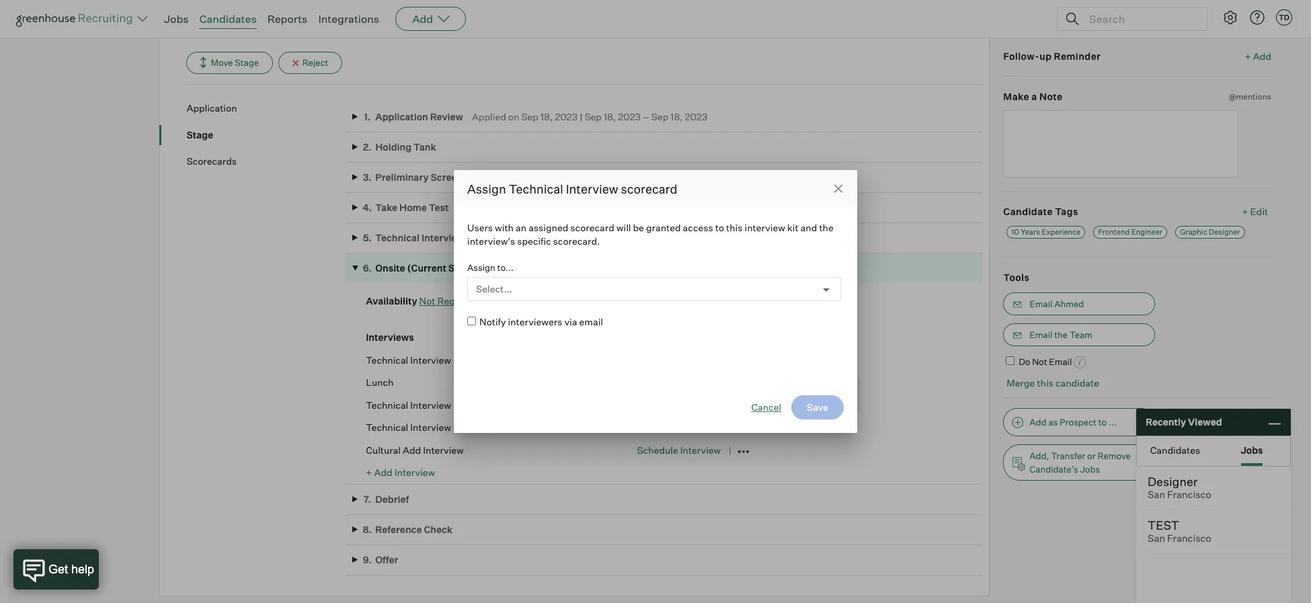 Task type: locate. For each thing, give the bounding box(es) containing it.
1 horizontal spatial jobs
[[1081, 464, 1101, 475]]

+ for + add
[[1245, 50, 1252, 62]]

2 francisco from the top
[[1168, 533, 1212, 545]]

reject
[[303, 57, 329, 68]]

technical up assigned
[[509, 182, 564, 196]]

1 vertical spatial francisco
[[1168, 533, 1212, 545]]

san up test
[[1148, 489, 1166, 501]]

0 horizontal spatial ahmed
[[1004, 9, 1033, 20]]

francisco for test
[[1168, 533, 1212, 545]]

the inside button
[[1055, 329, 1068, 340]]

on
[[508, 111, 520, 122]]

as
[[1049, 417, 1058, 428]]

san down designer san francisco
[[1148, 533, 1166, 545]]

0 vertical spatial francisco
[[1168, 489, 1212, 501]]

...
[[1109, 417, 1117, 428]]

candidates
[[199, 12, 257, 26]]

this
[[726, 222, 743, 233], [1037, 378, 1054, 389]]

1 vertical spatial onsite
[[375, 262, 405, 274]]

assign technical interview scorecard dialog
[[454, 170, 858, 433]]

8. reference check
[[363, 524, 453, 535]]

0 vertical spatial jobs
[[164, 12, 189, 26]]

0 vertical spatial schedule
[[637, 422, 678, 433]]

3. preliminary screen
[[363, 171, 463, 183]]

1 vertical spatial schedule
[[637, 444, 678, 456]]

onsite right 6.
[[375, 262, 405, 274]]

2 vertical spatial designer
[[1148, 474, 1198, 489]]

0 vertical spatial +
[[1245, 50, 1252, 62]]

1 vertical spatial to
[[1099, 417, 1107, 428]]

2 schedule interview from the top
[[637, 444, 721, 456]]

add for cultural add interview
[[403, 444, 421, 456]]

email
[[1030, 298, 1053, 309], [1030, 329, 1053, 340], [1050, 356, 1072, 367]]

2 schedule from the top
[[637, 444, 678, 456]]

remove
[[1098, 451, 1131, 461]]

via
[[565, 316, 577, 327]]

9. offer
[[363, 554, 398, 566]]

scorecards
[[187, 155, 237, 167]]

email inside "email ahmed" button
[[1030, 298, 1053, 309]]

cultural
[[366, 444, 401, 456]]

not
[[1033, 356, 1048, 367]]

1 francisco from the top
[[1168, 489, 1212, 501]]

0 vertical spatial technical interview
[[366, 354, 451, 366]]

jobs
[[164, 12, 189, 26], [1241, 444, 1264, 456], [1081, 464, 1101, 475]]

+ left edit
[[1243, 206, 1249, 217]]

for
[[1149, 9, 1160, 20]]

the left team
[[1055, 329, 1068, 340]]

1 schedule interview from the top
[[637, 422, 721, 433]]

1 horizontal spatial to
[[1099, 417, 1107, 428]]

graphic designer
[[1180, 227, 1241, 237]]

note
[[1040, 91, 1063, 102]]

2 san from the top
[[1148, 533, 1166, 545]]

0 vertical spatial designer
[[187, 2, 234, 16]]

san for designer
[[1148, 489, 1166, 501]]

0 vertical spatial stage
[[235, 57, 259, 68]]

an
[[516, 222, 527, 233]]

@mentions link
[[1229, 90, 1272, 103]]

tags
[[1055, 206, 1079, 217]]

0 vertical spatial the
[[820, 222, 834, 233]]

test san francisco
[[1148, 518, 1212, 545]]

granted
[[646, 222, 681, 233]]

0 horizontal spatial application
[[187, 102, 237, 114]]

+ edit link
[[1239, 202, 1272, 220]]

technical up cultural
[[366, 422, 408, 433]]

email up not
[[1030, 329, 1053, 340]]

18, right |
[[604, 111, 616, 122]]

2 vertical spatial email
[[1050, 356, 1072, 367]]

presence
[[397, 21, 438, 32]]

1 horizontal spatial scorecard
[[621, 182, 678, 196]]

+ up @mentions
[[1245, 50, 1252, 62]]

experience
[[1042, 227, 1081, 237]]

add inside button
[[1030, 417, 1047, 428]]

application inside application link
[[187, 102, 237, 114]]

and
[[801, 222, 817, 233]]

configure image
[[1223, 9, 1239, 26]]

holding
[[375, 141, 412, 153]]

to right access
[[715, 222, 724, 233]]

2 vertical spatial jobs
[[1081, 464, 1101, 475]]

technical interview down the lunch
[[366, 399, 451, 411]]

0 vertical spatial onsite
[[1120, 9, 1147, 20]]

availability up interviews
[[366, 295, 417, 307]]

frontend
[[1099, 227, 1130, 237]]

san inside designer san francisco
[[1148, 489, 1166, 501]]

None text field
[[1004, 110, 1239, 177]]

ahmed up 'email the team'
[[1055, 298, 1084, 309]]

take
[[375, 202, 398, 213]]

1 vertical spatial the
[[1055, 329, 1068, 340]]

this left interview
[[726, 222, 743, 233]]

found
[[187, 21, 214, 32]]

1 vertical spatial technical interview
[[366, 399, 451, 411]]

add up @mentions
[[1254, 50, 1272, 62]]

2 technical interview from the top
[[366, 399, 451, 411]]

1 vertical spatial schedule interview
[[637, 444, 721, 456]]

or
[[1088, 451, 1096, 461]]

to left ...
[[1099, 417, 1107, 428]]

email ahmed button
[[1004, 292, 1156, 315]]

0 vertical spatial schedule interview
[[637, 422, 721, 433]]

scorecard
[[621, 182, 678, 196], [571, 222, 615, 233], [783, 388, 827, 399]]

ahmed hamoud has been in onsite for more than 21 days
[[1004, 9, 1235, 20]]

engineer
[[1132, 227, 1163, 237]]

2 vertical spatial scorecard
[[783, 388, 827, 399]]

1 horizontal spatial the
[[1055, 329, 1068, 340]]

+ for + edit
[[1243, 206, 1249, 217]]

interviewers
[[508, 316, 563, 327]]

through
[[217, 21, 252, 32]]

this down the "do not email"
[[1037, 378, 1054, 389]]

assign technical interview scorecard
[[467, 182, 678, 196]]

the
[[820, 222, 834, 233], [1055, 329, 1068, 340]]

notify
[[480, 316, 506, 327]]

add left as
[[1030, 417, 1047, 428]]

2023 right –
[[685, 111, 708, 122]]

stage up scorecards
[[187, 129, 213, 140]]

0 vertical spatial email
[[1030, 298, 1053, 309]]

1 vertical spatial jobs
[[1241, 444, 1264, 456]]

3 technical interview from the top
[[366, 422, 451, 433]]

transfer
[[1052, 451, 1086, 461]]

|
[[580, 111, 583, 122]]

1 san from the top
[[1148, 489, 1166, 501]]

email up 'email the team'
[[1030, 298, 1053, 309]]

years
[[1021, 227, 1040, 237]]

1 vertical spatial scorecard
[[571, 222, 615, 233]]

designer inside designer san francisco
[[1148, 474, 1198, 489]]

0 vertical spatial to
[[715, 222, 724, 233]]

Search text field
[[1086, 9, 1195, 29]]

6. onsite (current stage)
[[363, 262, 479, 274]]

technical interview down interviews
[[366, 354, 451, 366]]

add up + add interview link
[[403, 444, 421, 456]]

technical interview up cultural add interview
[[366, 422, 451, 433]]

0 horizontal spatial to
[[715, 222, 724, 233]]

1 vertical spatial ahmed
[[1055, 298, 1084, 309]]

3.
[[363, 171, 372, 183]]

do
[[1019, 356, 1031, 367]]

1 vertical spatial this
[[1037, 378, 1054, 389]]

stage right the move
[[235, 57, 259, 68]]

sep up select... on the left of the page
[[488, 262, 505, 274]]

availability right request
[[627, 295, 676, 307]]

jobs inside the add, transfer or remove candidate's jobs
[[1081, 464, 1101, 475]]

availability
[[366, 295, 417, 307], [627, 295, 676, 307]]

stage link
[[187, 128, 346, 141]]

1 horizontal spatial stage
[[235, 57, 259, 68]]

1 vertical spatial assign
[[467, 262, 496, 273]]

2 horizontal spatial designer
[[1209, 227, 1241, 237]]

add for + add interview
[[374, 467, 393, 478]]

+ down cultural
[[366, 467, 372, 478]]

designer up found on the top
[[187, 2, 234, 16]]

2 vertical spatial +
[[366, 467, 372, 478]]

technical interview
[[366, 354, 451, 366], [366, 399, 451, 411], [366, 422, 451, 433]]

1 vertical spatial stage
[[187, 129, 213, 140]]

onsite right in
[[1120, 9, 1147, 20]]

1 horizontal spatial this
[[1037, 378, 1054, 389]]

1 vertical spatial email
[[1030, 329, 1053, 340]]

debrief
[[375, 494, 409, 505]]

2 vertical spatial assign
[[750, 388, 781, 399]]

designer right graphic
[[1209, 227, 1241, 237]]

preliminary
[[375, 171, 429, 183]]

add left (test
[[412, 12, 433, 26]]

users
[[467, 222, 493, 233]]

2023
[[555, 111, 578, 122], [618, 111, 641, 122], [685, 111, 708, 122], [521, 262, 544, 274]]

0 horizontal spatial this
[[726, 222, 743, 233]]

1 horizontal spatial designer
[[1148, 474, 1198, 489]]

designer up test
[[1148, 474, 1198, 489]]

merge this candidate
[[1007, 378, 1100, 389]]

0 vertical spatial assign
[[467, 182, 506, 196]]

add down cultural
[[374, 467, 393, 478]]

this inside users with an assigned scorecard will be granted access to this interview kit and the interview's specific scorecard.
[[726, 222, 743, 233]]

request availability
[[589, 295, 676, 307]]

sep 18, 2023
[[488, 262, 544, 274]]

0 horizontal spatial scorecard
[[571, 222, 615, 233]]

greenhouse recruiting image
[[16, 11, 137, 27]]

assign up cancel at the bottom of page
[[750, 388, 781, 399]]

assign left the to...
[[467, 262, 496, 273]]

test
[[429, 202, 449, 213]]

san inside test san francisco
[[1148, 533, 1166, 545]]

10 years experience link
[[1007, 226, 1086, 239]]

0 horizontal spatial stage
[[187, 129, 213, 140]]

francisco down designer san francisco
[[1168, 533, 1212, 545]]

follow-
[[1004, 50, 1040, 62]]

francisco inside designer san francisco
[[1168, 489, 1212, 501]]

email inside email the team button
[[1030, 329, 1053, 340]]

Do Not Email checkbox
[[1007, 356, 1015, 365]]

2023 left |
[[555, 111, 578, 122]]

application
[[187, 102, 237, 114], [375, 111, 428, 122]]

to inside add as prospect to ... button
[[1099, 417, 1107, 428]]

francisco inside test san francisco
[[1168, 533, 1212, 545]]

1 horizontal spatial ahmed
[[1055, 298, 1084, 309]]

schedule
[[637, 422, 678, 433], [637, 444, 678, 456]]

the inside users with an assigned scorecard will be granted access to this interview kit and the interview's specific scorecard.
[[820, 222, 834, 233]]

add, transfer or remove candidate's jobs button
[[1004, 445, 1156, 481]]

0 horizontal spatial availability
[[366, 295, 417, 307]]

0 vertical spatial this
[[726, 222, 743, 233]]

0 vertical spatial san
[[1148, 489, 1166, 501]]

18, up select... on the left of the page
[[507, 262, 519, 274]]

sep right on
[[522, 111, 539, 122]]

screen
[[431, 171, 463, 183]]

0 horizontal spatial the
[[820, 222, 834, 233]]

1 vertical spatial san
[[1148, 533, 1166, 545]]

2023 down specific
[[521, 262, 544, 274]]

candidate
[[1056, 378, 1100, 389]]

follow-up reminder
[[1004, 50, 1101, 62]]

21
[[1206, 9, 1214, 20]]

francisco up test san francisco
[[1168, 489, 1212, 501]]

2 vertical spatial technical interview
[[366, 422, 451, 433]]

application up 2. holding tank
[[375, 111, 428, 122]]

merge
[[1007, 378, 1035, 389]]

0 horizontal spatial designer
[[187, 2, 234, 16]]

assign for assign technical interview scorecard
[[467, 182, 506, 196]]

email right not
[[1050, 356, 1072, 367]]

job setup link
[[16, 8, 118, 24]]

social
[[340, 21, 365, 32]]

ahmed left hamoud
[[1004, 9, 1033, 20]]

0 vertical spatial scorecard
[[621, 182, 678, 196]]

0 vertical spatial ahmed
[[1004, 9, 1033, 20]]

0 horizontal spatial jobs
[[164, 12, 189, 26]]

do not email
[[1019, 356, 1072, 367]]

application down the move
[[187, 102, 237, 114]]

assign
[[467, 182, 506, 196], [467, 262, 496, 273], [750, 388, 781, 399]]

1 vertical spatial +
[[1243, 206, 1249, 217]]

the right and
[[820, 222, 834, 233]]

2 horizontal spatial jobs
[[1241, 444, 1264, 456]]

assign up users
[[467, 182, 506, 196]]

1 horizontal spatial availability
[[627, 295, 676, 307]]

1 vertical spatial designer
[[1209, 227, 1241, 237]]



Task type: vqa. For each thing, say whether or not it's contained in the screenshot.
America
no



Task type: describe. For each thing, give the bounding box(es) containing it.
(test
[[440, 21, 462, 32]]

lunch
[[366, 377, 394, 388]]

reports
[[267, 12, 308, 26]]

10 years experience
[[1012, 227, 1081, 237]]

assign to...
[[467, 262, 514, 273]]

more
[[1162, 9, 1183, 20]]

td button
[[1277, 9, 1293, 26]]

candidates link
[[199, 12, 257, 26]]

1 horizontal spatial onsite
[[1120, 9, 1147, 20]]

2023 left –
[[618, 111, 641, 122]]

hamoud
[[1035, 9, 1070, 20]]

add as prospect to ...
[[1030, 417, 1117, 428]]

assign for assign to...
[[467, 262, 496, 273]]

jobs link
[[164, 12, 189, 26]]

a
[[1032, 91, 1038, 102]]

make a note
[[1004, 91, 1063, 102]]

will
[[617, 222, 631, 233]]

–
[[643, 111, 650, 122]]

prospect
[[1060, 417, 1097, 428]]

assigned
[[529, 222, 569, 233]]

reports link
[[267, 12, 308, 26]]

candidate tags
[[1004, 206, 1079, 217]]

sep right –
[[652, 111, 669, 122]]

email for email ahmed
[[1030, 298, 1053, 309]]

merge this candidate link
[[1007, 378, 1100, 389]]

0 horizontal spatial onsite
[[375, 262, 405, 274]]

designer san francisco
[[1148, 474, 1212, 501]]

reject button
[[278, 52, 343, 74]]

add, transfer or remove candidate's jobs
[[1030, 451, 1131, 475]]

cancel
[[752, 402, 782, 413]]

viewed
[[1188, 417, 1223, 428]]

+ add interview
[[366, 467, 435, 478]]

cultural add interview
[[366, 444, 464, 456]]

stage inside button
[[235, 57, 259, 68]]

to...
[[497, 262, 514, 273]]

2 availability from the left
[[627, 295, 676, 307]]

offer
[[375, 554, 398, 566]]

francisco for designer
[[1168, 489, 1212, 501]]

move stage
[[211, 57, 259, 68]]

technical down interviews
[[366, 354, 408, 366]]

2. holding tank
[[363, 141, 436, 153]]

days
[[1216, 9, 1235, 20]]

2.
[[363, 141, 372, 153]]

7. debrief
[[364, 494, 409, 505]]

1 schedule from the top
[[637, 422, 678, 433]]

frontend engineer link
[[1094, 226, 1168, 239]]

interview
[[745, 222, 786, 233]]

add for + add
[[1254, 50, 1272, 62]]

1. application review applied on  sep 18, 2023 | sep 18, 2023 – sep 18, 2023
[[364, 111, 708, 122]]

technical down the lunch
[[366, 399, 408, 411]]

integrations
[[318, 12, 379, 26]]

access
[[683, 222, 713, 233]]

cancel link
[[752, 401, 782, 414]]

email for email the team
[[1030, 329, 1053, 340]]

email the team
[[1030, 329, 1093, 340]]

applied
[[472, 111, 506, 122]]

kit
[[788, 222, 799, 233]]

scorecard inside users with an assigned scorecard will be granted access to this interview kit and the interview's specific scorecard.
[[571, 222, 615, 233]]

1 availability from the left
[[366, 295, 417, 307]]

candidate's
[[1030, 464, 1079, 475]]

job setup
[[16, 10, 68, 23]]

organization's
[[275, 21, 338, 32]]

(current
[[407, 262, 447, 274]]

add,
[[1030, 451, 1050, 461]]

designer for designer san francisco
[[1148, 474, 1198, 489]]

assign for assign scorecard
[[750, 388, 781, 399]]

1 horizontal spatial application
[[375, 111, 428, 122]]

Notify interviewers via email checkbox
[[467, 316, 476, 325]]

+ add interview link
[[366, 467, 435, 478]]

email the team button
[[1004, 323, 1156, 346]]

technical inside dialog
[[509, 182, 564, 196]]

7.
[[364, 494, 371, 505]]

td
[[1279, 13, 1290, 22]]

2 horizontal spatial scorecard
[[783, 388, 827, 399]]

reminder
[[1054, 50, 1101, 62]]

designer for designer (50)
[[187, 2, 234, 16]]

designer (50)
[[187, 2, 260, 16]]

1.
[[364, 111, 371, 122]]

edit
[[1251, 206, 1269, 217]]

graphic designer link
[[1176, 226, 1245, 239]]

sep right |
[[585, 111, 602, 122]]

to inside users with an assigned scorecard will be granted access to this interview kit and the interview's specific scorecard.
[[715, 222, 724, 233]]

move stage button
[[187, 52, 273, 74]]

found through your organization's social media presence (test dummy)
[[187, 21, 505, 32]]

be
[[633, 222, 644, 233]]

review
[[430, 111, 463, 122]]

email ahmed
[[1030, 298, 1084, 309]]

san for test
[[1148, 533, 1166, 545]]

graphic
[[1180, 227, 1208, 237]]

interview inside dialog
[[566, 182, 619, 196]]

tank
[[414, 141, 436, 153]]

add button
[[396, 7, 466, 31]]

your
[[254, 21, 273, 32]]

move
[[211, 57, 233, 68]]

@mentions
[[1229, 92, 1272, 102]]

technical right 5.
[[375, 232, 420, 243]]

setup
[[37, 10, 68, 23]]

8.
[[363, 524, 372, 535]]

notify interviewers via email
[[480, 316, 603, 327]]

team
[[1070, 329, 1093, 340]]

+ edit
[[1243, 206, 1269, 217]]

email
[[579, 316, 603, 327]]

18, right on
[[541, 111, 553, 122]]

add inside popup button
[[412, 12, 433, 26]]

18, right –
[[671, 111, 683, 122]]

5. technical interview
[[363, 232, 465, 243]]

(50)
[[236, 2, 260, 16]]

assign scorecard
[[750, 388, 827, 399]]

ahmed inside button
[[1055, 298, 1084, 309]]

+ for + add interview
[[366, 467, 372, 478]]

scorecard.
[[553, 235, 600, 247]]

4. take home test
[[363, 202, 449, 213]]

scorecards link
[[187, 155, 346, 168]]

1 technical interview from the top
[[366, 354, 451, 366]]

been
[[1089, 9, 1109, 20]]

job
[[16, 10, 35, 23]]

td button
[[1274, 7, 1296, 28]]

add as prospect to ... button
[[1004, 408, 1156, 436]]



